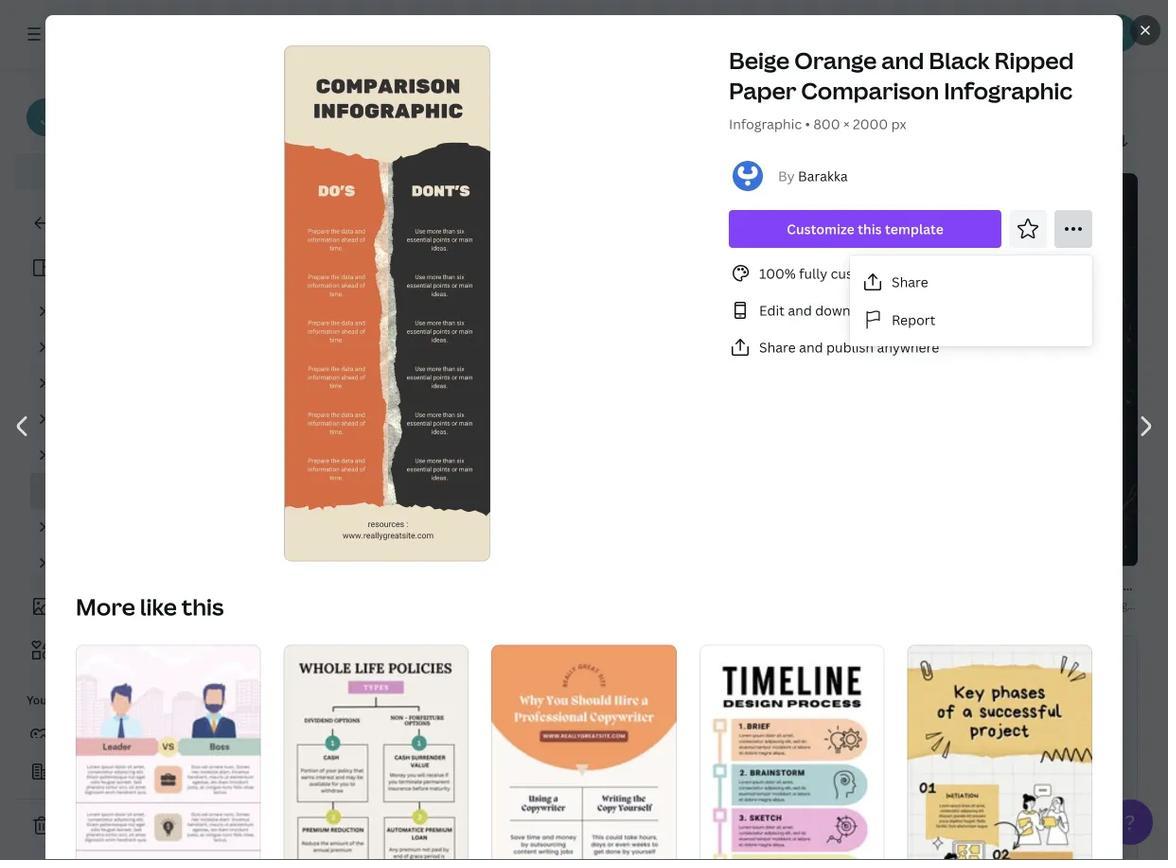 Task type: describe. For each thing, give the bounding box(es) containing it.
print-
[[423, 85, 459, 103]]

fully
[[799, 265, 828, 283]]

creators
[[66, 728, 121, 746]]

download
[[816, 302, 879, 320]]

share button
[[850, 263, 1093, 301]]

share for share
[[892, 273, 929, 291]]

share for share and publish anywhere
[[759, 339, 796, 357]]

share and publish anywhere
[[759, 339, 940, 357]]

trash link
[[15, 808, 246, 846]]

and inside beige orange and black ripped paper comparison infographic infographic • 800 × 2000 px
[[882, 45, 925, 76]]

anywhere
[[877, 339, 940, 357]]

templates
[[287, 130, 351, 148]]

a
[[106, 764, 114, 782]]

by barakka
[[778, 167, 848, 185]]

go
[[926, 302, 942, 320]]

by
[[778, 167, 795, 185]]

×
[[844, 115, 850, 133]]

your content
[[27, 693, 100, 708]]

clear
[[1007, 85, 1041, 103]]

119 templates
[[261, 130, 351, 148]]

creators you follow
[[66, 728, 193, 746]]

print-ready
[[423, 85, 495, 103]]

template
[[885, 220, 944, 238]]

beige orange and black ripped paper comparison infographic infographic • 800 × 2000 px
[[729, 45, 1074, 133]]

•
[[805, 115, 811, 133]]

filters
[[320, 85, 360, 103]]

customize
[[787, 220, 855, 238]]

you
[[125, 728, 148, 746]]

trash
[[61, 818, 95, 836]]

ready
[[459, 85, 495, 103]]

black and yellow illustration real estate tips infographic image
[[261, 634, 419, 861]]

2000
[[853, 115, 888, 133]]

report
[[892, 311, 936, 329]]

create blank link
[[261, 173, 419, 566]]

more like this
[[76, 592, 224, 623]]

more
[[76, 592, 135, 623]]

photos
[[64, 598, 110, 616]]

beige
[[729, 45, 790, 76]]

free button
[[829, 75, 902, 113]]

and for publish
[[799, 339, 824, 357]]

all
[[1045, 85, 1060, 103]]

illustration leader vs boss comparison table infographic image
[[76, 645, 261, 861]]

3
[[376, 86, 383, 101]]

beige and black influencer modern infographic image
[[621, 635, 778, 861]]

0 horizontal spatial beige orange and black ripped paper comparison infographic image
[[284, 45, 493, 563]]

white simple modern training strategy infographic image
[[981, 635, 1138, 861]]

1 horizontal spatial this
[[858, 220, 882, 238]]

black
[[929, 45, 990, 76]]

customize this template
[[787, 220, 944, 238]]

100% fully customizable
[[759, 265, 916, 283]]

all filters
[[299, 85, 360, 103]]

0 horizontal spatial infographic
[[729, 115, 802, 133]]

your
[[27, 693, 52, 708]]

feature
[[738, 85, 787, 103]]

like
[[140, 592, 177, 623]]

black and pink bold gradient social media marketing process infographic image
[[441, 635, 598, 861]]

icons link
[[27, 633, 235, 669]]

1 horizontal spatial beige orange and black ripped paper comparison infographic image
[[621, 173, 778, 566]]



Task type: locate. For each thing, give the bounding box(es) containing it.
team
[[117, 764, 150, 782]]

119
[[261, 130, 284, 148]]

photos link
[[27, 589, 235, 625]]

red and green modern black history month infographic image
[[801, 173, 958, 566]]

and up color
[[882, 45, 925, 76]]

share down edit
[[759, 339, 796, 357]]

list containing 100% fully customizable
[[729, 262, 1093, 359]]

1 horizontal spatial create
[[300, 384, 342, 402]]

top level navigation element
[[167, 15, 554, 53]]

this
[[858, 220, 882, 238], [182, 592, 224, 623]]

0 vertical spatial this
[[858, 220, 882, 238]]

create a blank infographic element
[[261, 173, 419, 566]]

create left blank
[[300, 384, 342, 402]]

1 horizontal spatial share
[[892, 273, 929, 291]]

comparison
[[801, 75, 940, 106]]

white colorful modern timeline design process infographic image
[[700, 645, 885, 861]]

share inside button
[[892, 273, 929, 291]]

0 horizontal spatial share
[[759, 339, 796, 357]]

create blank
[[300, 384, 380, 402]]

clear all (3)
[[1007, 85, 1080, 103]]

1 vertical spatial this
[[182, 592, 224, 623]]

the
[[902, 302, 923, 320]]

and right edit
[[788, 302, 812, 320]]

ripped
[[995, 45, 1074, 76]]

1 vertical spatial and
[[788, 302, 812, 320]]

100%
[[759, 265, 796, 283]]

0 horizontal spatial create
[[61, 764, 103, 782]]

1 vertical spatial infographic
[[729, 115, 802, 133]]

illustrative life insurance comparison infographic image
[[284, 645, 469, 861]]

edit and download on the go
[[759, 302, 942, 320]]

customizable
[[831, 265, 916, 283]]

px
[[892, 115, 907, 133]]

barakka link
[[798, 167, 848, 185]]

yellow illustrated path design process timeline infographic image
[[441, 173, 598, 566]]

list
[[729, 262, 1093, 359]]

paper
[[729, 75, 797, 106]]

create a team
[[61, 764, 150, 782]]

and for download
[[788, 302, 812, 320]]

create for create blank
[[300, 384, 342, 402]]

follow
[[152, 728, 193, 746]]

create for create a team
[[61, 764, 103, 782]]

content
[[55, 693, 100, 708]]

all
[[299, 85, 316, 103]]

creators you follow link
[[15, 718, 246, 756]]

create left the a
[[61, 764, 103, 782]]

create inside button
[[61, 764, 103, 782]]

create
[[300, 384, 342, 402], [61, 764, 103, 782]]

free
[[840, 85, 868, 103]]

create a team button
[[15, 754, 246, 792]]

print-ready button
[[411, 75, 529, 113]]

this right like
[[182, 592, 224, 623]]

infographic
[[944, 75, 1073, 106], [729, 115, 802, 133]]

edit
[[759, 302, 785, 320]]

orange
[[795, 45, 877, 76]]

and
[[882, 45, 925, 76], [788, 302, 812, 320], [799, 339, 824, 357]]

black white photocentric real estate tips for homebuyers infographic image
[[981, 173, 1138, 566]]

yellow and white doodle project infographics image
[[908, 645, 1093, 861]]

3 filter options selected element
[[368, 82, 391, 105]]

1 vertical spatial create
[[61, 764, 103, 782]]

icons
[[64, 642, 99, 660]]

None search field
[[600, 15, 827, 53]]

futuristic informational infographic image
[[801, 635, 958, 861]]

0 vertical spatial and
[[882, 45, 925, 76]]

beige earthy modern hire professional services comparison infographic image
[[492, 645, 677, 861]]

beige orange and black ripped paper comparison infographic image
[[284, 45, 493, 563], [621, 173, 778, 566]]

barakka
[[798, 167, 848, 185]]

customize this template link
[[729, 210, 1002, 248]]

share
[[892, 273, 929, 291], [759, 339, 796, 357]]

feature button
[[727, 75, 821, 113]]

800
[[814, 115, 840, 133]]

2 vertical spatial and
[[799, 339, 824, 357]]

publish
[[827, 339, 874, 357]]

share up the
[[892, 273, 929, 291]]

1 vertical spatial share
[[759, 339, 796, 357]]

0 vertical spatial create
[[300, 384, 342, 402]]

clear all (3) button
[[998, 75, 1090, 113]]

1 horizontal spatial infographic
[[944, 75, 1073, 106]]

on
[[882, 302, 899, 320]]

(3)
[[1063, 85, 1080, 103]]

and left publish
[[799, 339, 824, 357]]

report button
[[850, 301, 1093, 339]]

0 vertical spatial share
[[892, 273, 929, 291]]

0 vertical spatial infographic
[[944, 75, 1073, 106]]

color
[[921, 85, 956, 103]]

create inside 'element'
[[300, 384, 342, 402]]

this left template
[[858, 220, 882, 238]]

blank
[[346, 384, 380, 402]]

0 horizontal spatial this
[[182, 592, 224, 623]]

color button
[[910, 75, 990, 113]]



Task type: vqa. For each thing, say whether or not it's contained in the screenshot.
the "Beige Orange and Black Ripped Paper Comparison Infographic Infographic • 800 × 2000 px" on the right of page
yes



